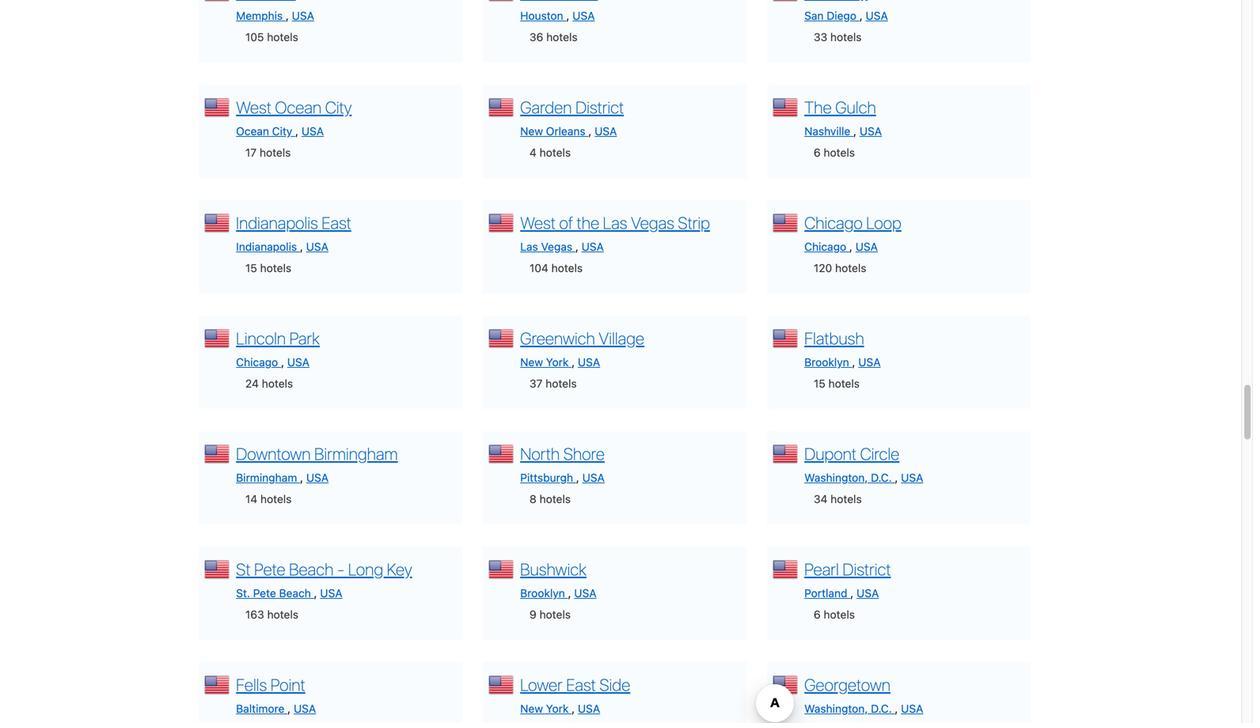Task type: locate. For each thing, give the bounding box(es) containing it.
las up '104' at the top of the page
[[520, 240, 538, 253]]

york up 37 hotels
[[546, 356, 569, 369]]

1 horizontal spatial vegas
[[631, 213, 674, 233]]

1 vertical spatial east
[[566, 675, 596, 695]]

east inside indianapolis east indianapolis , usa
[[322, 213, 351, 233]]

105
[[245, 30, 264, 43]]

new up 37
[[520, 356, 543, 369]]

hotels right 34
[[831, 493, 862, 506]]

8
[[530, 493, 537, 506]]

hotels down portland link
[[824, 608, 855, 621]]

west of the las vegas strip link
[[520, 213, 710, 233]]

ocean
[[275, 97, 322, 117], [236, 125, 269, 138]]

memphis link
[[236, 9, 286, 22]]

dupont
[[805, 444, 857, 464]]

, inside fells point baltimore , usa
[[288, 703, 291, 716]]

brooklyn link down flatbush link
[[805, 356, 852, 369]]

usa link for the gulch
[[860, 125, 882, 138]]

1 vertical spatial 15
[[814, 377, 826, 390]]

east
[[322, 213, 351, 233], [566, 675, 596, 695]]

, inside the 'chicago loop chicago , usa'
[[850, 240, 853, 253]]

pete
[[254, 560, 286, 579], [253, 587, 276, 600]]

hotels down new orleans link
[[540, 146, 571, 159]]

pearl district link
[[805, 560, 891, 579]]

west inside west of the las vegas strip las vegas , usa
[[520, 213, 556, 233]]

ocean up ocean city 'link'
[[275, 97, 322, 117]]

0 vertical spatial 6
[[814, 146, 821, 159]]

1 new york link from the top
[[520, 356, 572, 369]]

usa inside the gulch nashville , usa
[[860, 125, 882, 138]]

6 hotels
[[814, 146, 855, 159], [814, 608, 855, 621]]

1 horizontal spatial 15 hotels
[[814, 377, 860, 390]]

pete up st. pete beach link
[[254, 560, 286, 579]]

usa link for west of the las vegas strip
[[582, 240, 604, 253]]

san diego , usa
[[805, 9, 888, 22]]

0 vertical spatial birmingham
[[314, 444, 398, 464]]

0 horizontal spatial birmingham
[[236, 471, 297, 484]]

36 hotels
[[530, 30, 578, 43]]

san
[[805, 9, 824, 22]]

, inside garden district new orleans , usa
[[589, 125, 592, 138]]

0 vertical spatial brooklyn link
[[805, 356, 852, 369]]

key
[[387, 560, 412, 579]]

1 vertical spatial new york link
[[520, 703, 572, 716]]

beach up 163 hotels
[[279, 587, 311, 600]]

vegas left 'strip'
[[631, 213, 674, 233]]

2 new york link from the top
[[520, 703, 572, 716]]

east for indianapolis
[[322, 213, 351, 233]]

1 vertical spatial chicago
[[805, 240, 847, 253]]

vegas up 104 hotels
[[541, 240, 573, 253]]

1 vertical spatial west
[[520, 213, 556, 233]]

1 horizontal spatial 15
[[814, 377, 826, 390]]

hotels down nashville link
[[824, 146, 855, 159]]

15
[[245, 262, 257, 275], [814, 377, 826, 390]]

beach left -
[[289, 560, 334, 579]]

1 vertical spatial ocean
[[236, 125, 269, 138]]

chicago
[[805, 213, 863, 233], [805, 240, 847, 253], [236, 356, 278, 369]]

0 horizontal spatial brooklyn link
[[520, 587, 568, 600]]

0 vertical spatial district
[[576, 97, 624, 117]]

usa inside lincoln park chicago , usa
[[287, 356, 310, 369]]

district up orleans
[[576, 97, 624, 117]]

portland
[[805, 587, 848, 600]]

washington, inside the georgetown washington, d.c. , usa
[[805, 703, 868, 716]]

york inside greenwich village new york , usa
[[546, 356, 569, 369]]

1 d.c. from the top
[[871, 471, 892, 484]]

hotels for dupont circle
[[831, 493, 862, 506]]

6 for the
[[814, 146, 821, 159]]

chicago inside lincoln park chicago , usa
[[236, 356, 278, 369]]

1 vertical spatial d.c.
[[871, 703, 892, 716]]

hotels down st. pete beach link
[[267, 608, 298, 621]]

north
[[520, 444, 560, 464]]

flatbush brooklyn , usa
[[805, 328, 881, 369]]

flatbush link
[[805, 328, 864, 348]]

hotels down memphis , usa
[[267, 30, 298, 43]]

usa link for north shore
[[582, 471, 605, 484]]

6 hotels down portland link
[[814, 608, 855, 621]]

15 down indianapolis link
[[245, 262, 257, 275]]

15 hotels down the flatbush brooklyn , usa
[[814, 377, 860, 390]]

0 vertical spatial brooklyn
[[805, 356, 849, 369]]

hotels down san diego , usa
[[831, 30, 862, 43]]

0 vertical spatial vegas
[[631, 213, 674, 233]]

chicago loop link
[[805, 213, 902, 233]]

, inside north shore pittsburgh , usa
[[576, 471, 579, 484]]

usa link for indianapolis east
[[306, 240, 329, 253]]

1 6 from the top
[[814, 146, 821, 159]]

usa link for lower east side
[[578, 703, 600, 716]]

chicago up 120 hotels
[[805, 213, 863, 233]]

washington,
[[805, 471, 868, 484], [805, 703, 868, 716]]

0 horizontal spatial 15
[[245, 262, 257, 275]]

0 horizontal spatial west
[[236, 97, 271, 117]]

hotels right 120
[[835, 262, 867, 275]]

hotels right '104' at the top of the page
[[552, 262, 583, 275]]

usa inside the 'chicago loop chicago , usa'
[[856, 240, 878, 253]]

ocean city link
[[236, 125, 295, 138]]

1 vertical spatial new
[[520, 356, 543, 369]]

new york link up 37 hotels
[[520, 356, 572, 369]]

brooklyn inside bushwick brooklyn , usa
[[520, 587, 565, 600]]

6 down "nashville"
[[814, 146, 821, 159]]

indianapolis link
[[236, 240, 300, 253]]

0 vertical spatial 15
[[245, 262, 257, 275]]

vegas
[[631, 213, 674, 233], [541, 240, 573, 253]]

2 d.c. from the top
[[871, 703, 892, 716]]

0 vertical spatial new
[[520, 125, 543, 138]]

0 vertical spatial 15 hotels
[[245, 262, 291, 275]]

new up the 4
[[520, 125, 543, 138]]

1 vertical spatial vegas
[[541, 240, 573, 253]]

washington, d.c. link down dupont circle link
[[805, 471, 895, 484]]

hotels down "birmingham" link
[[260, 493, 292, 506]]

district inside garden district new orleans , usa
[[576, 97, 624, 117]]

new orleans link
[[520, 125, 589, 138]]

1 vertical spatial washington,
[[805, 703, 868, 716]]

birmingham
[[314, 444, 398, 464], [236, 471, 297, 484]]

hotels right 24 on the left bottom of page
[[262, 377, 293, 390]]

0 horizontal spatial brooklyn
[[520, 587, 565, 600]]

west for west ocean city
[[236, 97, 271, 117]]

usa inside lower east side new york , usa
[[578, 703, 600, 716]]

120
[[814, 262, 832, 275]]

1 vertical spatial beach
[[279, 587, 311, 600]]

usa link for garden district
[[595, 125, 617, 138]]

usa inside west of the las vegas strip las vegas , usa
[[582, 240, 604, 253]]

1 horizontal spatial chicago link
[[805, 240, 850, 253]]

0 vertical spatial west
[[236, 97, 271, 117]]

washington, d.c. link down georgetown link
[[805, 703, 895, 716]]

, inside pearl district portland , usa
[[851, 587, 854, 600]]

hotels right 9 on the left bottom
[[540, 608, 571, 621]]

15 hotels for flatbush
[[814, 377, 860, 390]]

ocean up 17 on the top
[[236, 125, 269, 138]]

hotels for bushwick
[[540, 608, 571, 621]]

new
[[520, 125, 543, 138], [520, 356, 543, 369], [520, 703, 543, 716]]

1 washington, from the top
[[805, 471, 868, 484]]

15 hotels down indianapolis link
[[245, 262, 291, 275]]

33 hotels
[[814, 30, 862, 43]]

24
[[245, 377, 259, 390]]

d.c. down georgetown link
[[871, 703, 892, 716]]

york
[[546, 356, 569, 369], [546, 703, 569, 716]]

8 hotels
[[530, 493, 571, 506]]

163 hotels
[[245, 608, 298, 621]]

usa link for georgetown
[[901, 703, 924, 716]]

west inside "west ocean city ocean city , usa"
[[236, 97, 271, 117]]

las right the
[[603, 213, 627, 233]]

chicago link
[[805, 240, 850, 253], [236, 356, 281, 369]]

hotels down the houston , usa
[[546, 30, 578, 43]]

east inside lower east side new york , usa
[[566, 675, 596, 695]]

15 hotels for indianapolis
[[245, 262, 291, 275]]

new down lower
[[520, 703, 543, 716]]

1 horizontal spatial west
[[520, 213, 556, 233]]

0 horizontal spatial city
[[272, 125, 292, 138]]

0 vertical spatial washington,
[[805, 471, 868, 484]]

of
[[559, 213, 573, 233]]

washington, down georgetown
[[805, 703, 868, 716]]

, inside bushwick brooklyn , usa
[[568, 587, 571, 600]]

2 washington, d.c. link from the top
[[805, 703, 895, 716]]

bushwick brooklyn , usa
[[520, 560, 597, 600]]

1 vertical spatial indianapolis
[[236, 240, 297, 253]]

san diego link
[[805, 9, 860, 22]]

2 vertical spatial new
[[520, 703, 543, 716]]

, inside west of the las vegas strip las vegas , usa
[[576, 240, 579, 253]]

0 vertical spatial city
[[325, 97, 352, 117]]

chicago for lincoln park
[[236, 356, 278, 369]]

0 vertical spatial indianapolis
[[236, 213, 318, 233]]

2 indianapolis from the top
[[236, 240, 297, 253]]

6 hotels for the
[[814, 146, 855, 159]]

hotels for downtown birmingham
[[260, 493, 292, 506]]

usa inside dupont circle washington, d.c. , usa
[[901, 471, 924, 484]]

1 vertical spatial 6
[[814, 608, 821, 621]]

hotels for chicago loop
[[835, 262, 867, 275]]

1 horizontal spatial birmingham
[[314, 444, 398, 464]]

1 vertical spatial brooklyn
[[520, 587, 565, 600]]

york down lower
[[546, 703, 569, 716]]

2 new from the top
[[520, 356, 543, 369]]

24 hotels
[[245, 377, 293, 390]]

d.c. down "circle"
[[871, 471, 892, 484]]

1 horizontal spatial brooklyn link
[[805, 356, 852, 369]]

0 vertical spatial new york link
[[520, 356, 572, 369]]

city
[[325, 97, 352, 117], [272, 125, 292, 138]]

nashville
[[805, 125, 851, 138]]

orleans
[[546, 125, 586, 138]]

hotels for st pete beach - long key
[[267, 608, 298, 621]]

memphis
[[236, 9, 283, 22]]

4
[[530, 146, 537, 159]]

hotels down ocean city 'link'
[[260, 146, 291, 159]]

0 vertical spatial d.c.
[[871, 471, 892, 484]]

new inside greenwich village new york , usa
[[520, 356, 543, 369]]

brooklyn up 9 hotels
[[520, 587, 565, 600]]

6 hotels down nashville link
[[814, 146, 855, 159]]

0 vertical spatial 6 hotels
[[814, 146, 855, 159]]

west up las vegas link
[[520, 213, 556, 233]]

hotels down indianapolis link
[[260, 262, 291, 275]]

new york link down lower
[[520, 703, 572, 716]]

0 horizontal spatial district
[[576, 97, 624, 117]]

2 washington, from the top
[[805, 703, 868, 716]]

chicago link up 120
[[805, 240, 850, 253]]

0 vertical spatial east
[[322, 213, 351, 233]]

brooklyn link up 9 hotels
[[520, 587, 568, 600]]

chicago link up 24 on the left bottom of page
[[236, 356, 281, 369]]

usa link
[[292, 9, 314, 22], [573, 9, 595, 22], [866, 9, 888, 22], [302, 125, 324, 138], [595, 125, 617, 138], [860, 125, 882, 138], [306, 240, 329, 253], [582, 240, 604, 253], [856, 240, 878, 253], [287, 356, 310, 369], [578, 356, 600, 369], [859, 356, 881, 369], [306, 471, 329, 484], [582, 471, 605, 484], [901, 471, 924, 484], [320, 587, 343, 600], [574, 587, 597, 600], [857, 587, 879, 600], [294, 703, 316, 716], [578, 703, 600, 716], [901, 703, 924, 716]]

district for garden district
[[576, 97, 624, 117]]

district inside pearl district portland , usa
[[843, 560, 891, 579]]

0 horizontal spatial east
[[322, 213, 351, 233]]

1 vertical spatial birmingham
[[236, 471, 297, 484]]

17 hotels
[[245, 146, 291, 159]]

2 6 hotels from the top
[[814, 608, 855, 621]]

6
[[814, 146, 821, 159], [814, 608, 821, 621]]

hotels right '8' at the bottom of the page
[[540, 493, 571, 506]]

indianapolis up indianapolis link
[[236, 213, 318, 233]]

0 horizontal spatial chicago link
[[236, 356, 281, 369]]

6 for pearl
[[814, 608, 821, 621]]

hotels for west of the las vegas strip
[[552, 262, 583, 275]]

district right the pearl
[[843, 560, 891, 579]]

washington, inside dupont circle washington, d.c. , usa
[[805, 471, 868, 484]]

0 horizontal spatial vegas
[[541, 240, 573, 253]]

1 horizontal spatial east
[[566, 675, 596, 695]]

1 vertical spatial district
[[843, 560, 891, 579]]

6 down 'portland'
[[814, 608, 821, 621]]

usa link for greenwich village
[[578, 356, 600, 369]]

1 6 hotels from the top
[[814, 146, 855, 159]]

washington, up 34 hotels
[[805, 471, 868, 484]]

usa link for pearl district
[[857, 587, 879, 600]]

1 vertical spatial brooklyn link
[[520, 587, 568, 600]]

hotels down the flatbush brooklyn , usa
[[829, 377, 860, 390]]

chicago link for chicago loop
[[805, 240, 850, 253]]

1 indianapolis from the top
[[236, 213, 318, 233]]

hotels for west ocean city
[[260, 146, 291, 159]]

usa link for west ocean city
[[302, 125, 324, 138]]

3 new from the top
[[520, 703, 543, 716]]

0 vertical spatial chicago link
[[805, 240, 850, 253]]

1 vertical spatial chicago link
[[236, 356, 281, 369]]

1 vertical spatial pete
[[253, 587, 276, 600]]

las
[[603, 213, 627, 233], [520, 240, 538, 253]]

usa inside garden district new orleans , usa
[[595, 125, 617, 138]]

brooklyn inside the flatbush brooklyn , usa
[[805, 356, 849, 369]]

36
[[530, 30, 543, 43]]

chicago link for lincoln park
[[236, 356, 281, 369]]

garden
[[520, 97, 572, 117]]

0 vertical spatial las
[[603, 213, 627, 233]]

1 washington, d.c. link from the top
[[805, 471, 895, 484]]

0 horizontal spatial las
[[520, 240, 538, 253]]

1 vertical spatial 6 hotels
[[814, 608, 855, 621]]

34 hotels
[[814, 493, 862, 506]]

1 york from the top
[[546, 356, 569, 369]]

15 for indianapolis
[[245, 262, 257, 275]]

chicago up 24 on the left bottom of page
[[236, 356, 278, 369]]

1 vertical spatial york
[[546, 703, 569, 716]]

brooklyn
[[805, 356, 849, 369], [520, 587, 565, 600]]

2 vertical spatial chicago
[[236, 356, 278, 369]]

indianapolis down indianapolis east link
[[236, 240, 297, 253]]

brooklyn for bushwick
[[520, 587, 565, 600]]

1 vertical spatial las
[[520, 240, 538, 253]]

1 vertical spatial 15 hotels
[[814, 377, 860, 390]]

district for pearl district
[[843, 560, 891, 579]]

2 6 from the top
[[814, 608, 821, 621]]

hotels for north shore
[[540, 493, 571, 506]]

37 hotels
[[530, 377, 577, 390]]

0 vertical spatial washington, d.c. link
[[805, 471, 895, 484]]

1 horizontal spatial district
[[843, 560, 891, 579]]

new inside garden district new orleans , usa
[[520, 125, 543, 138]]

hotels right 37
[[546, 377, 577, 390]]

beach
[[289, 560, 334, 579], [279, 587, 311, 600]]

pete right st. in the left bottom of the page
[[253, 587, 276, 600]]

nashville link
[[805, 125, 854, 138]]

, inside "west ocean city ocean city , usa"
[[295, 125, 299, 138]]

17
[[245, 146, 257, 159]]

1 horizontal spatial brooklyn
[[805, 356, 849, 369]]

15 down the flatbush brooklyn , usa
[[814, 377, 826, 390]]

brooklyn link
[[805, 356, 852, 369], [520, 587, 568, 600]]

usa link for downtown birmingham
[[306, 471, 329, 484]]

1 vertical spatial washington, d.c. link
[[805, 703, 895, 716]]

york inside lower east side new york , usa
[[546, 703, 569, 716]]

, inside dupont circle washington, d.c. , usa
[[895, 471, 898, 484]]

shore
[[564, 444, 605, 464]]

west ocean city link
[[236, 97, 352, 117]]

west up ocean city 'link'
[[236, 97, 271, 117]]

1 horizontal spatial ocean
[[275, 97, 322, 117]]

2 york from the top
[[546, 703, 569, 716]]

brooklyn down flatbush link
[[805, 356, 849, 369]]

0 horizontal spatial 15 hotels
[[245, 262, 291, 275]]

chicago up 120
[[805, 240, 847, 253]]

1 new from the top
[[520, 125, 543, 138]]

usa inside bushwick brooklyn , usa
[[574, 587, 597, 600]]

0 vertical spatial york
[[546, 356, 569, 369]]



Task type: describe. For each thing, give the bounding box(es) containing it.
14 hotels
[[245, 493, 292, 506]]

usa link for chicago loop
[[856, 240, 878, 253]]

9
[[530, 608, 537, 621]]

hotels for garden district
[[540, 146, 571, 159]]

baltimore link
[[236, 703, 288, 716]]

34
[[814, 493, 828, 506]]

usa inside "west ocean city ocean city , usa"
[[302, 125, 324, 138]]

, inside st pete beach - long key st. pete beach , usa
[[314, 587, 317, 600]]

garden district link
[[520, 97, 624, 117]]

lincoln park link
[[236, 328, 320, 348]]

west ocean city ocean city , usa
[[236, 97, 352, 138]]

st pete beach - long key link
[[236, 560, 412, 579]]

fells point baltimore , usa
[[236, 675, 316, 716]]

loop
[[866, 213, 902, 233]]

georgetown
[[805, 675, 891, 695]]

9 hotels
[[530, 608, 571, 621]]

, inside the georgetown washington, d.c. , usa
[[895, 703, 898, 716]]

new york link for greenwich village
[[520, 356, 572, 369]]

east for lower
[[566, 675, 596, 695]]

usa inside pearl district portland , usa
[[857, 587, 879, 600]]

, inside the gulch nashville , usa
[[854, 125, 857, 138]]

usa inside indianapolis east indianapolis , usa
[[306, 240, 329, 253]]

1 horizontal spatial las
[[603, 213, 627, 233]]

usa inside st pete beach - long key st. pete beach , usa
[[320, 587, 343, 600]]

fells point link
[[236, 675, 305, 695]]

las vegas link
[[520, 240, 576, 253]]

houston , usa
[[520, 9, 595, 22]]

diego
[[827, 9, 857, 22]]

, inside greenwich village new york , usa
[[572, 356, 575, 369]]

washington, d.c. link for georgetown
[[805, 703, 895, 716]]

indianapolis east link
[[236, 213, 351, 233]]

hotels for the gulch
[[824, 146, 855, 159]]

new for greenwich
[[520, 356, 543, 369]]

1 horizontal spatial city
[[325, 97, 352, 117]]

houston link
[[520, 9, 566, 22]]

usa link for st pete beach - long key
[[320, 587, 343, 600]]

37
[[530, 377, 543, 390]]

14
[[245, 493, 257, 506]]

flatbush
[[805, 328, 864, 348]]

0 vertical spatial pete
[[254, 560, 286, 579]]

village
[[599, 328, 645, 348]]

d.c. inside dupont circle washington, d.c. , usa
[[871, 471, 892, 484]]

hotels for lincoln park
[[262, 377, 293, 390]]

brooklyn for flatbush
[[805, 356, 849, 369]]

georgetown washington, d.c. , usa
[[805, 675, 924, 716]]

point
[[271, 675, 305, 695]]

strip
[[678, 213, 710, 233]]

usa link for dupont circle
[[901, 471, 924, 484]]

portland link
[[805, 587, 851, 600]]

0 horizontal spatial ocean
[[236, 125, 269, 138]]

6 hotels for pearl
[[814, 608, 855, 621]]

pearl
[[805, 560, 839, 579]]

garden district new orleans , usa
[[520, 97, 624, 138]]

, inside indianapolis east indianapolis , usa
[[300, 240, 303, 253]]

bushwick link
[[520, 560, 587, 579]]

4 hotels
[[530, 146, 571, 159]]

park
[[289, 328, 320, 348]]

downtown
[[236, 444, 311, 464]]

new inside lower east side new york , usa
[[520, 703, 543, 716]]

lower
[[520, 675, 563, 695]]

brooklyn link for bushwick
[[520, 587, 568, 600]]

memphis , usa
[[236, 9, 314, 22]]

usa inside the georgetown washington, d.c. , usa
[[901, 703, 924, 716]]

lincoln park chicago , usa
[[236, 328, 320, 369]]

usa link for fells point
[[294, 703, 316, 716]]

the
[[577, 213, 599, 233]]

d.c. inside the georgetown washington, d.c. , usa
[[871, 703, 892, 716]]

15 for flatbush
[[814, 377, 826, 390]]

usa inside fells point baltimore , usa
[[294, 703, 316, 716]]

brooklyn link for flatbush
[[805, 356, 852, 369]]

hotels for flatbush
[[829, 377, 860, 390]]

120 hotels
[[814, 262, 867, 275]]

hotels for greenwich village
[[546, 377, 577, 390]]

pittsburgh link
[[520, 471, 576, 484]]

usa inside the downtown birmingham birmingham , usa
[[306, 471, 329, 484]]

-
[[337, 560, 345, 579]]

new for garden
[[520, 125, 543, 138]]

downtown birmingham link
[[236, 444, 398, 464]]

pittsburgh
[[520, 471, 573, 484]]

33
[[814, 30, 828, 43]]

greenwich village new york , usa
[[520, 328, 645, 369]]

usa link for bushwick
[[574, 587, 597, 600]]

side
[[600, 675, 630, 695]]

circle
[[860, 444, 900, 464]]

0 vertical spatial chicago
[[805, 213, 863, 233]]

lower east side link
[[520, 675, 630, 695]]

104 hotels
[[530, 262, 583, 275]]

bushwick
[[520, 560, 587, 579]]

indianapolis east indianapolis , usa
[[236, 213, 351, 253]]

the gulch link
[[805, 97, 876, 117]]

1 vertical spatial city
[[272, 125, 292, 138]]

chicago for chicago loop
[[805, 240, 847, 253]]

long
[[348, 560, 383, 579]]

st
[[236, 560, 251, 579]]

pearl district portland , usa
[[805, 560, 891, 600]]

usa inside north shore pittsburgh , usa
[[582, 471, 605, 484]]

163
[[245, 608, 264, 621]]

, inside lincoln park chicago , usa
[[281, 356, 284, 369]]

104
[[530, 262, 549, 275]]

downtown birmingham birmingham , usa
[[236, 444, 398, 484]]

0 vertical spatial beach
[[289, 560, 334, 579]]

the
[[805, 97, 832, 117]]

dupont circle link
[[805, 444, 900, 464]]

usa inside greenwich village new york , usa
[[578, 356, 600, 369]]

baltimore
[[236, 703, 285, 716]]

washington, d.c. link for dupont circle
[[805, 471, 895, 484]]

the gulch nashville , usa
[[805, 97, 882, 138]]

usa inside the flatbush brooklyn , usa
[[859, 356, 881, 369]]

usa link for lincoln park
[[287, 356, 310, 369]]

105 hotels
[[245, 30, 298, 43]]

hotels for indianapolis east
[[260, 262, 291, 275]]

0 vertical spatial ocean
[[275, 97, 322, 117]]

lower east side new york , usa
[[520, 675, 630, 716]]

georgetown link
[[805, 675, 891, 695]]

usa link for flatbush
[[859, 356, 881, 369]]

, inside lower east side new york , usa
[[572, 703, 575, 716]]

west for west of the las vegas strip
[[520, 213, 556, 233]]

hotels for pearl district
[[824, 608, 855, 621]]

, inside the downtown birmingham birmingham , usa
[[300, 471, 303, 484]]

new york link for lower east side
[[520, 703, 572, 716]]

st. pete beach link
[[236, 587, 314, 600]]

st.
[[236, 587, 250, 600]]

, inside the flatbush brooklyn , usa
[[852, 356, 856, 369]]

fells
[[236, 675, 267, 695]]

north shore pittsburgh , usa
[[520, 444, 605, 484]]

birmingham link
[[236, 471, 300, 484]]

west of the las vegas strip las vegas , usa
[[520, 213, 710, 253]]

gulch
[[835, 97, 876, 117]]

lincoln
[[236, 328, 286, 348]]

greenwich
[[520, 328, 595, 348]]



Task type: vqa. For each thing, say whether or not it's contained in the screenshot.
Dupont Circle's hotels
yes



